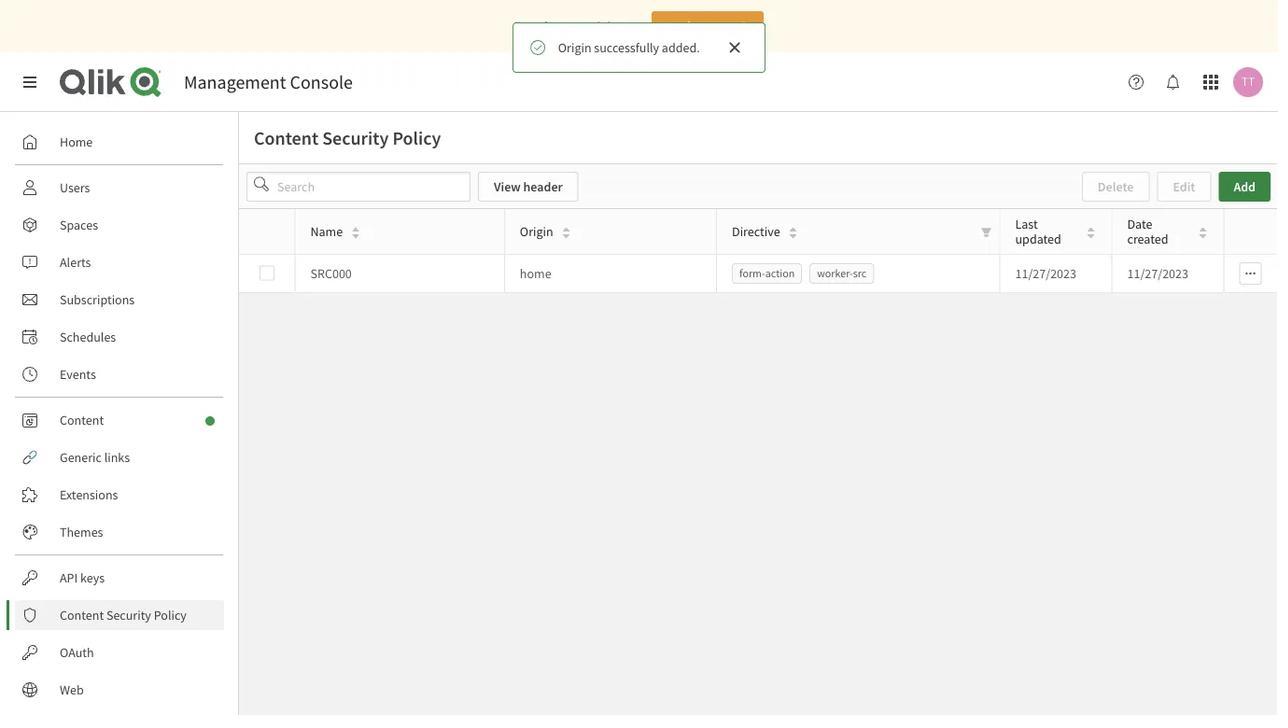 Task type: vqa. For each thing, say whether or not it's contained in the screenshot.
sent
no



Task type: locate. For each thing, give the bounding box(es) containing it.
icon: caret-down element down header
[[561, 231, 572, 242]]

themes
[[60, 524, 103, 541]]

icon: caret-down image
[[351, 231, 361, 242], [561, 231, 572, 242], [788, 231, 799, 242], [1086, 231, 1096, 242], [1198, 231, 1208, 242]]

icon: caret-up image right name at left
[[351, 224, 361, 235]]

3 icon: caret-down element from the left
[[788, 231, 799, 242]]

content
[[254, 127, 319, 150], [60, 412, 104, 429], [60, 607, 104, 624]]

icon: caret-up image
[[351, 224, 361, 235], [561, 224, 572, 235], [788, 224, 799, 235], [1086, 224, 1096, 235], [1198, 224, 1208, 235]]

1 horizontal spatial policy
[[393, 127, 441, 150]]

free days remaining: 4
[[515, 18, 637, 35]]

extensions link
[[15, 480, 224, 510]]

icon: caret-down element right directive
[[788, 231, 799, 242]]

navigation pane element
[[0, 120, 238, 715]]

icon: caret-down image for origin
[[561, 231, 572, 242]]

worker-
[[817, 266, 853, 281]]

icon: caret-down image right directive
[[788, 231, 799, 242]]

1 icon: caret-down element from the left
[[351, 231, 361, 242]]

icon: caret-up element for date created
[[1198, 224, 1208, 235]]

content security policy
[[254, 127, 441, 150], [60, 607, 187, 624]]

11/27/2023 down updated
[[1016, 265, 1077, 282]]

last
[[1016, 216, 1038, 233]]

spaces link
[[15, 210, 224, 240]]

2 icon: caret-up element from the left
[[561, 224, 572, 235]]

0 vertical spatial content security policy
[[254, 127, 441, 150]]

schedules
[[60, 329, 116, 346]]

src
[[853, 266, 867, 281]]

0 vertical spatial origin
[[558, 39, 592, 56]]

spaces
[[60, 217, 98, 233]]

0 horizontal spatial content security policy
[[60, 607, 187, 624]]

origin
[[558, 39, 592, 56], [520, 223, 553, 240]]

users
[[60, 179, 90, 196]]

home link
[[15, 127, 224, 157]]

1 icon: caret-down image from the left
[[351, 231, 361, 242]]

content up generic
[[60, 412, 104, 429]]

icon: caret-up element right name at left
[[351, 224, 361, 235]]

2 vertical spatial content
[[60, 607, 104, 624]]

5 icon: caret-down image from the left
[[1198, 231, 1208, 242]]

icon: caret-up element right date created
[[1198, 224, 1208, 235]]

icon: caret-down image for name
[[351, 231, 361, 242]]

policy
[[393, 127, 441, 150], [154, 607, 187, 624]]

1 horizontal spatial 11/27/2023
[[1128, 265, 1189, 282]]

2 11/27/2023 from the left
[[1128, 265, 1189, 282]]

generic
[[60, 449, 102, 466]]

icon: caret-down element right created
[[1198, 231, 1208, 242]]

form-
[[740, 266, 766, 281]]

origin up home
[[520, 223, 553, 240]]

5 icon: caret-up element from the left
[[1198, 224, 1208, 235]]

1 vertical spatial content security policy
[[60, 607, 187, 624]]

icon: caret-up element left date
[[1086, 224, 1096, 235]]

alerts
[[60, 254, 91, 271]]

icon: caret-up image left date
[[1086, 224, 1096, 235]]

0 horizontal spatial policy
[[154, 607, 187, 624]]

4
[[630, 18, 637, 35]]

view
[[494, 178, 521, 195]]

form-action
[[740, 266, 795, 281]]

origin down free days remaining: 4
[[558, 39, 592, 56]]

origin inside origin successfully added. "alert"
[[558, 39, 592, 56]]

1 vertical spatial origin
[[520, 223, 553, 240]]

4 icon: caret-down element from the left
[[1086, 231, 1096, 242]]

content down 'management console' element
[[254, 127, 319, 150]]

name
[[310, 223, 343, 240]]

users link
[[15, 173, 224, 203]]

2 icon: caret-up image from the left
[[561, 224, 572, 235]]

header
[[523, 178, 563, 195]]

icon: caret-down element
[[351, 231, 361, 242], [561, 231, 572, 242], [788, 231, 799, 242], [1086, 231, 1096, 242], [1198, 231, 1208, 242]]

icon: caret-up image for name
[[351, 224, 361, 235]]

1 horizontal spatial origin
[[558, 39, 592, 56]]

3 icon: caret-up element from the left
[[788, 224, 799, 235]]

3 icon: caret-down image from the left
[[788, 231, 799, 242]]

2 icon: caret-down image from the left
[[561, 231, 572, 242]]

11/27/2023
[[1016, 265, 1077, 282], [1128, 265, 1189, 282]]

src000
[[310, 265, 352, 282]]

11/27/2023 down created
[[1128, 265, 1189, 282]]

icon: caret-up image right date created
[[1198, 224, 1208, 235]]

content down api keys
[[60, 607, 104, 624]]

content security policy link
[[15, 600, 224, 630]]

worker-src
[[817, 266, 867, 281]]

date
[[1128, 216, 1153, 233]]

add button
[[1219, 172, 1271, 202]]

0 vertical spatial policy
[[393, 127, 441, 150]]

icon: caret-down image right name at left
[[351, 231, 361, 242]]

web
[[60, 682, 84, 699]]

management console
[[184, 71, 353, 94]]

0 horizontal spatial origin
[[520, 223, 553, 240]]

activate now!
[[670, 18, 746, 35]]

icon: caret-up element down header
[[561, 224, 572, 235]]

icon: caret-up element right directive
[[788, 224, 799, 235]]

3 icon: caret-up image from the left
[[788, 224, 799, 235]]

4 icon: caret-up element from the left
[[1086, 224, 1096, 235]]

content security policy up the search text box
[[254, 127, 441, 150]]

2 icon: caret-down element from the left
[[561, 231, 572, 242]]

policy down api keys link
[[154, 607, 187, 624]]

now!
[[718, 18, 746, 35]]

icon: caret-down image for date created
[[1198, 231, 1208, 242]]

directive
[[732, 223, 780, 240]]

5 icon: caret-up image from the left
[[1198, 224, 1208, 235]]

icon: caret-up image down header
[[561, 224, 572, 235]]

security up oauth link
[[106, 607, 151, 624]]

security
[[322, 127, 389, 150], [106, 607, 151, 624]]

view header
[[494, 178, 563, 195]]

api
[[60, 570, 78, 586]]

subscriptions link
[[15, 285, 224, 315]]

generic links
[[60, 449, 130, 466]]

home
[[60, 134, 93, 150]]

activate
[[670, 18, 715, 35]]

view header button
[[478, 172, 579, 202]]

icon: caret-up element for origin
[[561, 224, 572, 235]]

policy up the search text box
[[393, 127, 441, 150]]

1 11/27/2023 from the left
[[1016, 265, 1077, 282]]

content security policy up oauth link
[[60, 607, 187, 624]]

icon: caret-up element
[[351, 224, 361, 235], [561, 224, 572, 235], [788, 224, 799, 235], [1086, 224, 1096, 235], [1198, 224, 1208, 235]]

1 vertical spatial policy
[[154, 607, 187, 624]]

1 icon: caret-up element from the left
[[351, 224, 361, 235]]

icon: caret-down image down header
[[561, 231, 572, 242]]

1 horizontal spatial security
[[322, 127, 389, 150]]

content link
[[15, 405, 224, 435]]

date created
[[1128, 216, 1169, 247]]

4 icon: caret-down image from the left
[[1086, 231, 1096, 242]]

1 icon: caret-up image from the left
[[351, 224, 361, 235]]

themes link
[[15, 517, 224, 547]]

extensions
[[60, 487, 118, 503]]

icon: caret-up image for date created
[[1198, 224, 1208, 235]]

4 icon: caret-up image from the left
[[1086, 224, 1096, 235]]

generic links link
[[15, 443, 224, 473]]

policy inside navigation pane element
[[154, 607, 187, 624]]

5 icon: caret-down element from the left
[[1198, 231, 1208, 242]]

icon: caret-down element for origin
[[561, 231, 572, 242]]

icon: caret-down image right created
[[1198, 231, 1208, 242]]

icon: caret-down element right name at left
[[351, 231, 361, 242]]

events link
[[15, 360, 224, 389]]

icon: caret-up image for origin
[[561, 224, 572, 235]]

1 vertical spatial content
[[60, 412, 104, 429]]

icon: caret-up image right directive
[[788, 224, 799, 235]]

0 horizontal spatial 11/27/2023
[[1016, 265, 1077, 282]]

security up the search text box
[[322, 127, 389, 150]]

1 vertical spatial security
[[106, 607, 151, 624]]

icon: caret-down element left date
[[1086, 231, 1096, 242]]

management console element
[[184, 71, 353, 94]]

added.
[[662, 39, 700, 56]]

icon: caret-down image left date
[[1086, 231, 1096, 242]]

icon: caret-up image for directive
[[788, 224, 799, 235]]

0 horizontal spatial security
[[106, 607, 151, 624]]



Task type: describe. For each thing, give the bounding box(es) containing it.
web link
[[15, 675, 224, 705]]

icon: caret-down element for directive
[[788, 231, 799, 242]]

days
[[541, 18, 566, 35]]

icon: caret-up image for last updated
[[1086, 224, 1096, 235]]

icon: caret-up element for directive
[[788, 224, 799, 235]]

icon: filter image
[[981, 227, 992, 238]]

origin successfully added. alert
[[513, 22, 766, 73]]

terry turtle image
[[1234, 67, 1263, 97]]

security inside navigation pane element
[[106, 607, 151, 624]]

icon: caret-down element for date created
[[1198, 231, 1208, 242]]

icon: caret-down element for name
[[351, 231, 361, 242]]

icon: caret-down element for last updated
[[1086, 231, 1096, 242]]

activate now! link
[[652, 11, 764, 41]]

origin for origin
[[520, 223, 553, 240]]

icon: caret-up element for last updated
[[1086, 224, 1096, 235]]

free
[[515, 18, 538, 35]]

events
[[60, 366, 96, 383]]

oauth link
[[15, 638, 224, 668]]

content security policy inside navigation pane element
[[60, 607, 187, 624]]

action
[[766, 266, 795, 281]]

icon: caret-down image for last updated
[[1086, 231, 1096, 242]]

0 vertical spatial security
[[322, 127, 389, 150]]

add
[[1234, 178, 1256, 195]]

schedules link
[[15, 322, 224, 352]]

icon: filter element
[[974, 209, 1000, 254]]

Search text field
[[247, 172, 471, 202]]

origin successfully added.
[[558, 39, 700, 56]]

new connector image
[[205, 416, 215, 426]]

home
[[520, 265, 552, 282]]

last updated
[[1016, 216, 1062, 247]]

icon: caret-up element for name
[[351, 224, 361, 235]]

close sidebar menu image
[[22, 75, 37, 90]]

1 horizontal spatial content security policy
[[254, 127, 441, 150]]

origin for origin successfully added.
[[558, 39, 592, 56]]

remaining:
[[569, 18, 628, 35]]

management
[[184, 71, 286, 94]]

api keys link
[[15, 563, 224, 593]]

api keys
[[60, 570, 105, 586]]

keys
[[80, 570, 105, 586]]

icon: caret-down image for directive
[[788, 231, 799, 242]]

0 vertical spatial content
[[254, 127, 319, 150]]

oauth
[[60, 644, 94, 661]]

links
[[104, 449, 130, 466]]

subscriptions
[[60, 291, 135, 308]]

console
[[290, 71, 353, 94]]

successfully
[[594, 39, 659, 56]]

created
[[1128, 231, 1169, 247]]

updated
[[1016, 231, 1062, 247]]

alerts link
[[15, 247, 224, 277]]



